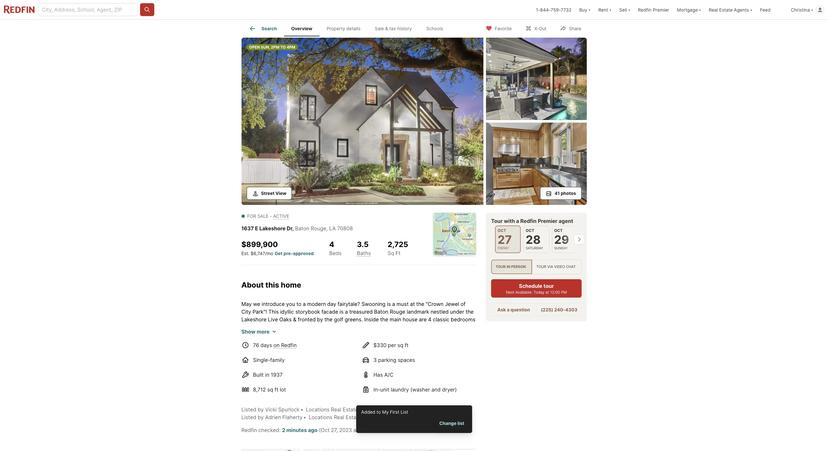 Task type: vqa. For each thing, say whether or not it's contained in the screenshot.
Today: 5:00 pm • 6:00 pm • 7:00 pm • More times
no



Task type: describe. For each thing, give the bounding box(es) containing it.
0 vertical spatial locations
[[306, 407, 330, 413]]

to up "building"
[[299, 425, 303, 431]]

in up slate
[[320, 394, 324, 400]]

2 vertical spatial at
[[354, 427, 358, 434]]

0 horizontal spatial •
[[301, 407, 303, 413]]

0 horizontal spatial baton
[[295, 226, 309, 232]]

sweeping
[[337, 378, 360, 385]]

magic(ie
[[241, 340, 262, 346]]

is down opens
[[349, 347, 353, 354]]

schedule tour next available: today at 12:00 pm
[[506, 283, 567, 295]]

with down both
[[284, 402, 295, 408]]

search
[[262, 26, 277, 31]]

2 vertical spatial estate
[[346, 414, 361, 421]]

2023013385
[[432, 427, 463, 434]]

of right views
[[393, 371, 397, 377]]

nestled
[[431, 309, 449, 315]]

2 vertical spatial the
[[410, 394, 420, 400]]

cool-
[[358, 402, 371, 408]]

with down which
[[443, 433, 453, 439]]

1 horizontal spatial main
[[390, 317, 401, 323]]

out
[[539, 26, 547, 31]]

& down little
[[417, 340, 420, 346]]

& inside tab
[[385, 26, 388, 31]]

for
[[247, 214, 256, 219]]

share
[[569, 26, 581, 31]]

buy ▾ button
[[576, 0, 595, 19]]

by left the vicki
[[258, 407, 264, 413]]

share button
[[555, 21, 587, 35]]

oct 29 sunday
[[554, 228, 569, 251]]

1 vertical spatial living
[[241, 409, 254, 416]]

to left my
[[377, 410, 381, 415]]

0 vertical spatial under
[[450, 309, 464, 315]]

bath.
[[261, 386, 273, 393]]

next
[[506, 290, 514, 295]]

1 horizontal spatial new
[[426, 340, 436, 346]]

pella
[[352, 386, 363, 393]]

2
[[282, 427, 285, 434]]

sale & tax history tab
[[368, 21, 419, 36]]

x-
[[534, 26, 539, 31]]

provide
[[442, 347, 461, 354]]

the up bedrooms
[[466, 309, 474, 315]]

lakeshore inside 'may we introduce you to a modern day fairytale? swooning is a must at the "crown jewel of city park"! this idyllic storybook facade is a treasured baton rouge landmark nestled under the lakeshore live oaks  &  fronted by the golf greens. inside the main house are 4 classic bedrooms spanning the 1st  &  2nd levels with the original wood floors  &  millwork. there is also an enchanting caretaker's cottage with one bedroom/bath, kitchenette + a little unexpected magic(ie hidden storage). the main foyer opens to a nostalgic staircase  &  a new brick-clad half bath for guests. moving into the living room is the wood-burning fireplace that will provide the backdrop for cherished memories to be made. a sunny siren's song will pull you into the adjacent den with a built-in bar, vaulted ceilings  &  terracotta tile floors. sunlight is the hero of this space emphasized by floor to ceiling windows with views of the new deck  &  landscaped courtyard. the primary bedroom has a sweeping layout, double walk-in closets  &  spacious ensuite bath. previous improvements include pella windows, an architecural shingle roof replacement on both structures in (2009), copper awnings  &  gutters. the outdoor oasis  includes a gunite lap-pool with cascading slate fountain, cool-tile decking under the covered outdoor living space, outdoor shower, seperate pool bath with washer/dryer area, a large climate controlled workshop/storage, a 22kw generac generator, bluestone pavers, automated gate  & double carport. to add to the folklore, the structure is total masonry construction, which is one of the most durable building methods for centuries. create your next chapter here with your very own "happily ever after"'
[[241, 317, 267, 323]]

& up shingle
[[435, 378, 438, 385]]

windows,
[[365, 386, 388, 393]]

2 vertical spatial real
[[334, 414, 344, 421]]

0 vertical spatial pool
[[272, 402, 283, 408]]

& down sunny
[[359, 363, 362, 369]]

the down facade
[[325, 317, 333, 323]]

to
[[280, 425, 286, 431]]

1 horizontal spatial double
[[379, 378, 396, 385]]

ceilings
[[339, 363, 358, 369]]

automated
[[427, 417, 453, 424]]

includes
[[456, 394, 476, 400]]

& right deck
[[433, 371, 437, 377]]

details
[[347, 26, 361, 31]]

the up landscaped
[[442, 363, 450, 369]]

live
[[268, 317, 278, 323]]

person
[[511, 265, 526, 269]]

millwork.
[[389, 324, 411, 331]]

2 vertical spatial outdoor
[[273, 409, 292, 416]]

to up the has
[[319, 371, 324, 377]]

with up layout,
[[365, 371, 376, 377]]

real inside real estate agents ▾ link
[[709, 7, 718, 12]]

sell ▾
[[619, 7, 630, 12]]

memories
[[299, 355, 323, 362]]

schools tab
[[419, 21, 450, 36]]

the up very
[[248, 433, 256, 439]]

$899,900
[[241, 240, 278, 249]]

with right 'levels'
[[314, 324, 324, 331]]

1 vertical spatial bath
[[349, 409, 360, 416]]

tour for tour with a redfin premier agent
[[491, 218, 503, 225]]

the up walk-
[[399, 371, 407, 377]]

of up very
[[241, 433, 246, 439]]

+
[[408, 332, 411, 338]]

brick-
[[438, 340, 452, 346]]

0 vertical spatial on
[[274, 342, 280, 349]]

2 listed from the top
[[241, 414, 256, 421]]

adjacent
[[241, 363, 262, 369]]

shingle
[[427, 386, 444, 393]]

2 , from the left
[[326, 226, 328, 232]]

on inside 'may we introduce you to a modern day fairytale? swooning is a must at the "crown jewel of city park"! this idyllic storybook facade is a treasured baton rouge landmark nestled under the lakeshore live oaks  &  fronted by the golf greens. inside the main house are 4 classic bedrooms spanning the 1st  &  2nd levels with the original wood floors  &  millwork. there is also an enchanting caretaker's cottage with one bedroom/bath, kitchenette + a little unexpected magic(ie hidden storage). the main foyer opens to a nostalgic staircase  &  a new brick-clad half bath for guests. moving into the living room is the wood-burning fireplace that will provide the backdrop for cherished memories to be made. a sunny siren's song will pull you into the adjacent den with a built-in bar, vaulted ceilings  &  terracotta tile floors. sunlight is the hero of this space emphasized by floor to ceiling windows with views of the new deck  &  landscaped courtyard. the primary bedroom has a sweeping layout, double walk-in closets  &  spacious ensuite bath. previous improvements include pella windows, an architecural shingle roof replacement on both structures in (2009), copper awnings  &  gutters. the outdoor oasis  includes a gunite lap-pool with cascading slate fountain, cool-tile decking under the covered outdoor living space, outdoor shower, seperate pool bath with washer/dryer area, a large climate controlled workshop/storage, a 22kw generac generator, bluestone pavers, automated gate  & double carport. to add to the folklore, the structure is total masonry construction, which is one of the most durable building methods for centuries. create your next chapter here with your very own "happily ever after"'
[[273, 394, 279, 400]]

question
[[511, 307, 530, 313]]

burning
[[379, 347, 398, 354]]

1-
[[536, 7, 540, 12]]

to up storybook
[[297, 301, 301, 308]]

the down generac
[[335, 425, 343, 431]]

has a/c
[[374, 372, 394, 378]]

estate inside dropdown button
[[719, 7, 733, 12]]

are
[[419, 317, 427, 323]]

0 vertical spatial sq
[[398, 342, 403, 349]]

show more button
[[241, 328, 276, 336]]

tour for tour via video chat
[[536, 265, 546, 269]]

by down built-
[[299, 371, 305, 377]]

search link
[[249, 25, 277, 33]]

is left also
[[428, 324, 432, 331]]

submit search image
[[144, 6, 150, 13]]

unexpected
[[429, 332, 458, 338]]

redfin down controlled
[[241, 427, 257, 434]]

1637
[[241, 226, 254, 232]]

video
[[554, 265, 565, 269]]

1 vertical spatial one
[[463, 425, 472, 431]]

the down provide
[[447, 355, 455, 362]]

the down half
[[462, 347, 470, 354]]

(225)
[[541, 307, 553, 313]]

of right jewel
[[461, 301, 466, 308]]

previous
[[275, 386, 296, 393]]

chapter
[[410, 433, 429, 439]]

is down gate
[[458, 425, 462, 431]]

$6,747
[[251, 251, 265, 256]]

the up memories
[[311, 347, 319, 354]]

in left bar,
[[304, 363, 308, 369]]

open sun, 2pm to 4pm
[[249, 45, 295, 50]]

with up oct 27 friday on the right bottom of the page
[[504, 218, 515, 225]]

buy ▾
[[579, 7, 591, 12]]

christina ▾
[[791, 7, 814, 12]]

family
[[270, 357, 285, 364]]

about this home
[[241, 281, 301, 290]]

replacement
[[241, 394, 272, 400]]

gate
[[454, 417, 465, 424]]

0 horizontal spatial rouge
[[311, 226, 326, 232]]

windows
[[342, 371, 364, 377]]

spurlock
[[278, 407, 300, 413]]

1 vertical spatial an
[[389, 386, 395, 393]]

alert containing added to my first list
[[356, 406, 472, 434]]

0 vertical spatial the
[[305, 340, 314, 346]]

the left original
[[326, 324, 334, 331]]

open
[[249, 45, 260, 50]]

with up emphasized
[[275, 363, 285, 369]]

4 beds
[[329, 240, 342, 257]]

0 horizontal spatial into
[[301, 347, 310, 354]]

generac
[[334, 417, 354, 424]]

redfin premier button
[[634, 0, 673, 19]]

clad
[[452, 340, 462, 346]]

in up architecural
[[410, 378, 415, 385]]

mortgage ▾ button
[[673, 0, 705, 19]]

0 vertical spatial will
[[433, 347, 441, 354]]

the up "building"
[[305, 425, 313, 431]]

available:
[[516, 290, 532, 295]]

enchanting
[[241, 332, 269, 338]]

22kw
[[319, 417, 332, 424]]

song
[[393, 355, 405, 362]]

▾ inside real estate agents ▾ link
[[750, 7, 753, 12]]

by left adrien
[[258, 414, 264, 421]]

shower,
[[294, 409, 313, 416]]

a/c
[[384, 372, 394, 378]]

0 vertical spatial living
[[321, 347, 333, 354]]

next image
[[574, 235, 584, 245]]

4 inside 'may we introduce you to a modern day fairytale? swooning is a must at the "crown jewel of city park"! this idyllic storybook facade is a treasured baton rouge landmark nestled under the lakeshore live oaks  &  fronted by the golf greens. inside the main house are 4 classic bedrooms spanning the 1st  &  2nd levels with the original wood floors  &  millwork. there is also an enchanting caretaker's cottage with one bedroom/bath, kitchenette + a little unexpected magic(ie hidden storage). the main foyer opens to a nostalgic staircase  &  a new brick-clad half bath for guests. moving into the living room is the wood-burning fireplace that will provide the backdrop for cherished memories to be made. a sunny siren's song will pull you into the adjacent den with a built-in bar, vaulted ceilings  &  terracotta tile floors. sunlight is the hero of this space emphasized by floor to ceiling windows with views of the new deck  &  landscaped courtyard. the primary bedroom has a sweeping layout, double walk-in closets  &  spacious ensuite bath. previous improvements include pella windows, an architecural shingle roof replacement on both structures in (2009), copper awnings  &  gutters. the outdoor oasis  includes a gunite lap-pool with cascading slate fountain, cool-tile decking under the covered outdoor living space, outdoor shower, seperate pool bath with washer/dryer area, a large climate controlled workshop/storage, a 22kw generac generator, bluestone pavers, automated gate  & double carport. to add to the folklore, the structure is total masonry construction, which is one of the most durable building methods for centuries. create your next chapter here with your very own "happily ever after"'
[[428, 317, 432, 323]]

mortgage
[[677, 7, 698, 12]]

1 horizontal spatial into
[[436, 355, 445, 362]]

sell ▾ button
[[616, 0, 634, 19]]

3.5 baths
[[357, 240, 371, 257]]

to down bedroom/bath,
[[359, 340, 364, 346]]

is left must on the left of page
[[387, 301, 391, 308]]

0 horizontal spatial will
[[407, 355, 414, 362]]

1 vertical spatial real
[[331, 407, 341, 413]]

& down unit
[[385, 394, 388, 400]]

0 vertical spatial an
[[444, 324, 450, 331]]

list
[[401, 410, 408, 415]]

real estate agents ▾ button
[[705, 0, 756, 19]]

siren's
[[376, 355, 392, 362]]

at inside schedule tour next available: today at 12:00 pm
[[546, 290, 549, 295]]

▾ for christina ▾
[[811, 7, 814, 12]]

sale
[[375, 26, 384, 31]]

240-
[[554, 307, 565, 313]]

agent
[[559, 218, 573, 225]]

rent ▾ button
[[599, 0, 612, 19]]

0 vertical spatial ft
[[405, 342, 409, 349]]

1 vertical spatial you
[[426, 355, 435, 362]]

property details
[[327, 26, 361, 31]]

area,
[[407, 409, 419, 416]]

ask a question
[[497, 307, 530, 313]]

(225) 240-4303 link
[[541, 307, 577, 313]]

favorite button
[[480, 21, 517, 35]]

4pm
[[287, 45, 295, 50]]

41 photos
[[555, 191, 576, 196]]

City, Address, School, Agent, ZIP search field
[[38, 3, 138, 16]]

flaherty
[[283, 414, 303, 421]]

map entry image
[[433, 213, 476, 256]]

of right hero
[[463, 363, 468, 369]]

beds
[[329, 250, 342, 257]]

single-
[[253, 357, 270, 364]]

redfin up oct 28 saturday
[[520, 218, 537, 225]]

1 horizontal spatial tile
[[390, 363, 397, 369]]

1 vertical spatial estate
[[343, 407, 358, 413]]



Task type: locate. For each thing, give the bounding box(es) containing it.
is right the sunlight
[[436, 363, 440, 369]]

improvements
[[297, 386, 331, 393]]

1 horizontal spatial under
[[450, 309, 464, 315]]

at up 'landmark'
[[410, 301, 415, 308]]

bluestone
[[382, 417, 406, 424]]

1 vertical spatial rouge
[[390, 309, 405, 315]]

& right list
[[467, 417, 470, 424]]

at
[[546, 290, 549, 295], [410, 301, 415, 308], [354, 427, 358, 434]]

at down tour
[[546, 290, 549, 295]]

get pre-approved link
[[275, 251, 314, 256]]

you down that
[[426, 355, 435, 362]]

2 vertical spatial •
[[381, 427, 384, 434]]

1 horizontal spatial your
[[454, 433, 465, 439]]

0 vertical spatial one
[[330, 332, 339, 338]]

at right 2023
[[354, 427, 358, 434]]

tile down song
[[390, 363, 397, 369]]

washer/dryer
[[373, 409, 406, 416]]

minutes
[[287, 427, 307, 434]]

real up 27,
[[334, 414, 344, 421]]

change list button
[[437, 418, 467, 430]]

pool up generac
[[337, 409, 348, 416]]

ft left lot
[[275, 387, 278, 393]]

a
[[516, 218, 519, 225], [303, 301, 306, 308], [392, 301, 395, 308], [507, 307, 510, 313], [345, 309, 348, 315], [412, 332, 415, 338], [366, 340, 369, 346], [422, 340, 425, 346], [286, 363, 289, 369], [332, 378, 335, 385], [241, 402, 244, 408], [421, 409, 424, 416], [314, 417, 317, 424]]

built
[[253, 372, 264, 378]]

the up floors
[[380, 317, 388, 323]]

double down controlled
[[241, 425, 258, 431]]

climate
[[439, 409, 456, 416]]

0 vertical spatial new
[[426, 340, 436, 346]]

2 ▾ from the left
[[610, 7, 612, 12]]

oct inside oct 29 sunday
[[554, 228, 563, 233]]

baton down swooning
[[374, 309, 388, 315]]

approved
[[293, 251, 314, 256]]

the up 'landmark'
[[416, 301, 424, 308]]

redfin inside "button"
[[638, 7, 652, 12]]

is up golf
[[340, 309, 344, 315]]

• left source:
[[381, 427, 384, 434]]

built-
[[291, 363, 304, 369]]

1 vertical spatial under
[[400, 402, 414, 408]]

2nd
[[288, 324, 297, 331]]

outdoor down oasis
[[446, 402, 466, 408]]

list box containing tour in person
[[491, 260, 582, 275]]

1 vertical spatial baton
[[374, 309, 388, 315]]

rent ▾ button
[[595, 0, 616, 19]]

▾ right christina
[[811, 7, 814, 12]]

0 horizontal spatial new
[[408, 371, 419, 377]]

on down 8,712 sq ft lot
[[273, 394, 279, 400]]

1 vertical spatial listed
[[241, 414, 256, 421]]

1 vertical spatial premier
[[538, 218, 558, 225]]

0 horizontal spatial ft
[[275, 387, 278, 393]]

tour
[[544, 283, 554, 290]]

▾ inside mortgage ▾ dropdown button
[[699, 7, 701, 12]]

1 horizontal spatial this
[[265, 281, 279, 290]]

0 vertical spatial •
[[301, 407, 303, 413]]

0 vertical spatial premier
[[653, 7, 669, 12]]

checked:
[[258, 427, 281, 434]]

1 vertical spatial 4
[[428, 317, 432, 323]]

1 horizontal spatial bath
[[349, 409, 360, 416]]

0 horizontal spatial you
[[286, 301, 295, 308]]

& right 1st
[[283, 324, 286, 331]]

large
[[425, 409, 437, 416]]

1 horizontal spatial the
[[305, 340, 314, 346]]

0 vertical spatial estate
[[719, 7, 733, 12]]

tour left via
[[536, 265, 546, 269]]

oct for 28
[[526, 228, 534, 233]]

1 vertical spatial tile
[[371, 402, 378, 408]]

1 vertical spatial new
[[408, 371, 419, 377]]

oct for 29
[[554, 228, 563, 233]]

cottage
[[298, 332, 317, 338]]

rouge
[[311, 226, 326, 232], [390, 309, 405, 315]]

baths link
[[357, 250, 371, 257]]

1 vertical spatial sq
[[267, 387, 273, 393]]

0 vertical spatial bath
[[241, 347, 253, 354]]

into down provide
[[436, 355, 445, 362]]

moving
[[281, 347, 299, 354]]

6 ▾ from the left
[[811, 7, 814, 12]]

bar,
[[309, 363, 318, 369]]

0 horizontal spatial double
[[241, 425, 258, 431]]

lakeshore down -
[[259, 226, 286, 232]]

(2009),
[[325, 394, 343, 400]]

sq right 8,712
[[267, 387, 273, 393]]

structures
[[294, 394, 318, 400]]

via
[[547, 265, 553, 269]]

create
[[368, 433, 384, 439]]

0 horizontal spatial tile
[[371, 402, 378, 408]]

1 listed from the top
[[241, 407, 256, 413]]

▾ for rent ▾
[[610, 7, 612, 12]]

greens.
[[345, 317, 363, 323]]

mortgage ▾ button
[[677, 0, 701, 19]]

ask a question link
[[497, 307, 530, 313]]

under
[[450, 309, 464, 315], [400, 402, 414, 408]]

1 vertical spatial lakeshore
[[241, 317, 267, 323]]

0 vertical spatial outdoor
[[421, 394, 440, 400]]

0 vertical spatial this
[[265, 281, 279, 290]]

▾ inside rent ▾ dropdown button
[[610, 7, 612, 12]]

1 vertical spatial double
[[241, 425, 258, 431]]

space,
[[256, 409, 272, 416]]

1 vertical spatial this
[[241, 371, 250, 377]]

0 vertical spatial tile
[[390, 363, 397, 369]]

2 horizontal spatial for
[[334, 433, 341, 439]]

1 horizontal spatial you
[[426, 355, 435, 362]]

with up generator,
[[362, 409, 372, 416]]

laundry
[[391, 387, 409, 393]]

masonry
[[386, 425, 407, 431]]

this down adjacent
[[241, 371, 250, 377]]

-
[[270, 214, 272, 219]]

hero
[[451, 363, 462, 369]]

rouge left la
[[311, 226, 326, 232]]

ceiling
[[325, 371, 341, 377]]

1 horizontal spatial living
[[321, 347, 333, 354]]

dryer)
[[442, 387, 457, 393]]

fairytale?
[[338, 301, 360, 308]]

outdoor up workshop/storage,
[[273, 409, 292, 416]]

1 vertical spatial •
[[304, 414, 306, 421]]

2 your from the left
[[454, 433, 465, 439]]

1 vertical spatial ft
[[275, 387, 278, 393]]

0 horizontal spatial an
[[389, 386, 395, 393]]

total
[[374, 425, 384, 431]]

& up kitchenette
[[384, 324, 388, 331]]

0 horizontal spatial bath
[[241, 347, 253, 354]]

bedrooms
[[451, 317, 476, 323]]

est.
[[241, 251, 249, 256]]

, left la
[[326, 226, 328, 232]]

1 vertical spatial into
[[436, 355, 445, 362]]

the down the live
[[265, 324, 273, 331]]

3 ▾ from the left
[[628, 7, 630, 12]]

alert
[[356, 406, 472, 434]]

outdoor
[[421, 394, 440, 400], [446, 402, 466, 408], [273, 409, 292, 416]]

locations
[[306, 407, 330, 413], [309, 414, 332, 421]]

in left the 'person'
[[507, 265, 510, 269]]

for right '(oct'
[[334, 433, 341, 439]]

1 horizontal spatial sq
[[398, 342, 403, 349]]

0 vertical spatial lakeshore
[[259, 226, 286, 232]]

we
[[253, 301, 260, 308]]

real estate agents ▾
[[709, 7, 753, 12]]

3 oct from the left
[[554, 228, 563, 233]]

an up unexpected
[[444, 324, 450, 331]]

buy
[[579, 7, 588, 12]]

oct down tour with a redfin premier agent
[[526, 228, 534, 233]]

1 ▾ from the left
[[589, 7, 591, 12]]

2 oct from the left
[[526, 228, 534, 233]]

1 horizontal spatial ,
[[326, 226, 328, 232]]

1637 e lakeshore dr , baton rouge , la 70808
[[241, 226, 353, 232]]

ago
[[308, 427, 318, 434]]

awnings
[[363, 394, 384, 400]]

bath down fountain,
[[349, 409, 360, 416]]

list box
[[491, 260, 582, 275]]

4 up beds
[[329, 240, 334, 249]]

by down facade
[[317, 317, 323, 323]]

spacious
[[440, 378, 461, 385]]

at inside 'may we introduce you to a modern day fairytale? swooning is a must at the "crown jewel of city park"! this idyllic storybook facade is a treasured baton rouge landmark nestled under the lakeshore live oaks  &  fronted by the golf greens. inside the main house are 4 classic bedrooms spanning the 1st  &  2nd levels with the original wood floors  &  millwork. there is also an enchanting caretaker's cottage with one bedroom/bath, kitchenette + a little unexpected magic(ie hidden storage). the main foyer opens to a nostalgic staircase  &  a new brick-clad half bath for guests. moving into the living room is the wood-burning fireplace that will provide the backdrop for cherished memories to be made. a sunny siren's song will pull you into the adjacent den with a built-in bar, vaulted ceilings  &  terracotta tile floors. sunlight is the hero of this space emphasized by floor to ceiling windows with views of the new deck  &  landscaped courtyard. the primary bedroom has a sweeping layout, double walk-in closets  &  spacious ensuite bath. previous improvements include pella windows, an architecural shingle roof replacement on both structures in (2009), copper awnings  &  gutters. the outdoor oasis  includes a gunite lap-pool with cascading slate fountain, cool-tile decking under the covered outdoor living space, outdoor shower, seperate pool bath with washer/dryer area, a large climate controlled workshop/storage, a 22kw generac generator, bluestone pavers, automated gate  & double carport. to add to the folklore, the structure is total masonry construction, which is one of the most durable building methods for centuries. create your next chapter here with your very own "happily ever after"'
[[410, 301, 415, 308]]

built in 1937
[[253, 372, 283, 378]]

(oct
[[319, 427, 330, 434]]

0 vertical spatial for
[[254, 347, 261, 354]]

bath
[[241, 347, 253, 354], [349, 409, 360, 416]]

this
[[269, 309, 279, 315]]

the up a
[[354, 347, 362, 354]]

1 horizontal spatial •
[[304, 414, 306, 421]]

golf
[[334, 317, 343, 323]]

walk-
[[397, 378, 410, 385]]

1 horizontal spatial baton
[[374, 309, 388, 315]]

1 horizontal spatial will
[[433, 347, 441, 354]]

1 vertical spatial at
[[410, 301, 415, 308]]

1637 e lakeshore dr, baton rouge, la 70808 image
[[241, 38, 483, 205], [486, 38, 587, 120], [486, 123, 587, 205]]

tab list containing search
[[241, 20, 456, 36]]

0 vertical spatial into
[[301, 347, 310, 354]]

▾ right sell
[[628, 7, 630, 12]]

1 horizontal spatial outdoor
[[421, 394, 440, 400]]

0 horizontal spatial under
[[400, 402, 414, 408]]

estate up structure
[[346, 414, 361, 421]]

, up get pre-approved link
[[292, 226, 294, 232]]

0 horizontal spatial one
[[330, 332, 339, 338]]

1 vertical spatial will
[[407, 355, 414, 362]]

1 vertical spatial locations
[[309, 414, 332, 421]]

4303
[[565, 307, 577, 313]]

may we introduce you to a modern day fairytale? swooning is a must at the "crown jewel of city park"! this idyllic storybook facade is a treasured baton rouge landmark nestled under the lakeshore live oaks  &  fronted by the golf greens. inside the main house are 4 classic bedrooms spanning the 1st  &  2nd levels with the original wood floors  &  millwork. there is also an enchanting caretaker's cottage with one bedroom/bath, kitchenette + a little unexpected magic(ie hidden storage). the main foyer opens to a nostalgic staircase  &  a new brick-clad half bath for guests. moving into the living room is the wood-burning fireplace that will provide the backdrop for cherished memories to be made. a sunny siren's song will pull you into the adjacent den with a built-in bar, vaulted ceilings  &  terracotta tile floors. sunlight is the hero of this space emphasized by floor to ceiling windows with views of the new deck  &  landscaped courtyard. the primary bedroom has a sweeping layout, double walk-in closets  &  spacious ensuite bath. previous improvements include pella windows, an architecural shingle roof replacement on both structures in (2009), copper awnings  &  gutters. the outdoor oasis  includes a gunite lap-pool with cascading slate fountain, cool-tile decking under the covered outdoor living space, outdoor shower, seperate pool bath with washer/dryer area, a large climate controlled workshop/storage, a 22kw generac generator, bluestone pavers, automated gate  & double carport. to add to the folklore, the structure is total masonry construction, which is one of the most durable building methods for centuries. create your next chapter here with your very own "happily ever after"
[[241, 301, 476, 447]]

an up gutters.
[[389, 386, 395, 393]]

change list
[[439, 421, 464, 427]]

baton inside 'may we introduce you to a modern day fairytale? swooning is a must at the "crown jewel of city park"! this idyllic storybook facade is a treasured baton rouge landmark nestled under the lakeshore live oaks  &  fronted by the golf greens. inside the main house are 4 classic bedrooms spanning the 1st  &  2nd levels with the original wood floors  &  millwork. there is also an enchanting caretaker's cottage with one bedroom/bath, kitchenette + a little unexpected magic(ie hidden storage). the main foyer opens to a nostalgic staircase  &  a new brick-clad half bath for guests. moving into the living room is the wood-burning fireplace that will provide the backdrop for cherished memories to be made. a sunny siren's song will pull you into the adjacent den with a built-in bar, vaulted ceilings  &  terracotta tile floors. sunlight is the hero of this space emphasized by floor to ceiling windows with views of the new deck  &  landscaped courtyard. the primary bedroom has a sweeping layout, double walk-in closets  &  spacious ensuite bath. previous improvements include pella windows, an architecural shingle roof replacement on both structures in (2009), copper awnings  &  gutters. the outdoor oasis  includes a gunite lap-pool with cascading slate fountain, cool-tile decking under the covered outdoor living space, outdoor shower, seperate pool bath with washer/dryer area, a large climate controlled workshop/storage, a 22kw generac generator, bluestone pavers, automated gate  & double carport. to add to the folklore, the structure is total masonry construction, which is one of the most durable building methods for centuries. create your next chapter here with your very own "happily ever after"'
[[374, 309, 388, 315]]

is down generator,
[[368, 425, 372, 431]]

in inside list box
[[507, 265, 510, 269]]

map region
[[200, 395, 530, 452]]

your down masonry
[[386, 433, 397, 439]]

for up backdrop
[[254, 347, 261, 354]]

oct 27 friday
[[498, 228, 512, 251]]

3
[[374, 357, 377, 364]]

tour left the 'person'
[[496, 265, 506, 269]]

oct inside oct 27 friday
[[498, 228, 506, 233]]

that
[[422, 347, 432, 354]]

1 horizontal spatial for
[[266, 355, 273, 362]]

to left be
[[325, 355, 330, 362]]

1 vertical spatial on
[[273, 394, 279, 400]]

oct inside oct 28 saturday
[[526, 228, 534, 233]]

you up idyllic
[[286, 301, 295, 308]]

1 horizontal spatial oct
[[526, 228, 534, 233]]

1 horizontal spatial an
[[444, 324, 450, 331]]

4 inside 4 beds
[[329, 240, 334, 249]]

mortgage ▾
[[677, 7, 701, 12]]

2 horizontal spatial the
[[410, 394, 420, 400]]

may
[[241, 301, 252, 308]]

living down gunite
[[241, 409, 254, 416]]

1 horizontal spatial rouge
[[390, 309, 405, 315]]

oct down agent
[[554, 228, 563, 233]]

pre-
[[284, 251, 293, 256]]

▾ right agents
[[750, 7, 753, 12]]

will down fireplace
[[407, 355, 414, 362]]

the up area,
[[416, 402, 424, 408]]

29
[[554, 233, 569, 247]]

0 horizontal spatial oct
[[498, 228, 506, 233]]

unit
[[380, 387, 389, 393]]

will right that
[[433, 347, 441, 354]]

None button
[[495, 226, 521, 254], [524, 226, 549, 253], [552, 226, 578, 253], [495, 226, 521, 254], [524, 226, 549, 253], [552, 226, 578, 253]]

8,712 sq ft lot
[[253, 387, 286, 393]]

1 horizontal spatial one
[[463, 425, 472, 431]]

day
[[327, 301, 336, 308]]

▾ inside buy ▾ dropdown button
[[589, 7, 591, 12]]

1 vertical spatial outdoor
[[446, 402, 466, 408]]

2 vertical spatial for
[[334, 433, 341, 439]]

5 ▾ from the left
[[750, 7, 753, 12]]

outdoor up covered
[[421, 394, 440, 400]]

double down views
[[379, 378, 396, 385]]

in right built
[[265, 372, 269, 378]]

rouge inside 'may we introduce you to a modern day fairytale? swooning is a must at the "crown jewel of city park"! this idyllic storybook facade is a treasured baton rouge landmark nestled under the lakeshore live oaks  &  fronted by the golf greens. inside the main house are 4 classic bedrooms spanning the 1st  &  2nd levels with the original wood floors  &  millwork. there is also an enchanting caretaker's cottage with one bedroom/bath, kitchenette + a little unexpected magic(ie hidden storage). the main foyer opens to a nostalgic staircase  &  a new brick-clad half bath for guests. moving into the living room is the wood-burning fireplace that will provide the backdrop for cherished memories to be made. a sunny siren's song will pull you into the adjacent den with a built-in bar, vaulted ceilings  &  terracotta tile floors. sunlight is the hero of this space emphasized by floor to ceiling windows with views of the new deck  &  landscaped courtyard. the primary bedroom has a sweeping layout, double walk-in closets  &  spacious ensuite bath. previous improvements include pella windows, an architecural shingle roof replacement on both structures in (2009), copper awnings  &  gutters. the outdoor oasis  includes a gunite lap-pool with cascading slate fountain, cool-tile decking under the covered outdoor living space, outdoor shower, seperate pool bath with washer/dryer area, a large climate controlled workshop/storage, a 22kw generac generator, bluestone pavers, automated gate  & double carport. to add to the folklore, the structure is total masonry construction, which is one of the most durable building methods for centuries. create your next chapter here with your very own "happily ever after"'
[[390, 309, 405, 315]]

0 horizontal spatial living
[[241, 409, 254, 416]]

tour up oct 27 friday on the right bottom of the page
[[491, 218, 503, 225]]

wood
[[354, 324, 368, 331]]

your down list
[[454, 433, 465, 439]]

tab list
[[241, 20, 456, 36]]

1 oct from the left
[[498, 228, 506, 233]]

home
[[281, 281, 301, 290]]

overview tab
[[284, 21, 320, 36]]

1 your from the left
[[386, 433, 397, 439]]

schedule
[[519, 283, 542, 290]]

▾ for buy ▾
[[589, 7, 591, 12]]

backdrop
[[241, 355, 264, 362]]

▾ for sell ▾
[[628, 7, 630, 12]]

/mo
[[265, 251, 273, 256]]

nostalgic
[[370, 340, 392, 346]]

28
[[526, 233, 541, 247]]

there
[[412, 324, 426, 331]]

also
[[433, 324, 443, 331]]

tour for tour in person
[[496, 265, 506, 269]]

0 horizontal spatial pool
[[272, 402, 283, 408]]

0 horizontal spatial premier
[[538, 218, 558, 225]]

locations up 22kw
[[306, 407, 330, 413]]

on right days
[[274, 342, 280, 349]]

▾ for mortgage ▾
[[699, 7, 701, 12]]

1 horizontal spatial premier
[[653, 7, 669, 12]]

0 horizontal spatial the
[[268, 378, 277, 385]]

the down in-unit laundry (washer and dryer)
[[410, 394, 420, 400]]

agents
[[734, 7, 749, 12]]

real estate agents ▾ link
[[709, 0, 753, 19]]

real up generac
[[331, 407, 341, 413]]

2 horizontal spatial •
[[381, 427, 384, 434]]

0 vertical spatial double
[[379, 378, 396, 385]]

estate up generac
[[343, 407, 358, 413]]

listed down gunite
[[241, 414, 256, 421]]

main left foyer
[[316, 340, 328, 346]]

1 vertical spatial main
[[316, 340, 328, 346]]

4 ▾ from the left
[[699, 7, 701, 12]]

1 horizontal spatial 4
[[428, 317, 432, 323]]

1 , from the left
[[292, 226, 294, 232]]

ft down '+' on the bottom of the page
[[405, 342, 409, 349]]

bath down magic(ie
[[241, 347, 253, 354]]

foyer
[[329, 340, 341, 346]]

this inside 'may we introduce you to a modern day fairytale? swooning is a must at the "crown jewel of city park"! this idyllic storybook facade is a treasured baton rouge landmark nestled under the lakeshore live oaks  &  fronted by the golf greens. inside the main house are 4 classic bedrooms spanning the 1st  &  2nd levels with the original wood floors  &  millwork. there is also an enchanting caretaker's cottage with one bedroom/bath, kitchenette + a little unexpected magic(ie hidden storage). the main foyer opens to a nostalgic staircase  &  a new brick-clad half bath for guests. moving into the living room is the wood-burning fireplace that will provide the backdrop for cherished memories to be made. a sunny siren's song will pull you into the adjacent den with a built-in bar, vaulted ceilings  &  terracotta tile floors. sunlight is the hero of this space emphasized by floor to ceiling windows with views of the new deck  &  landscaped courtyard. the primary bedroom has a sweeping layout, double walk-in closets  &  spacious ensuite bath. previous improvements include pella windows, an architecural shingle roof replacement on both structures in (2009), copper awnings  &  gutters. the outdoor oasis  includes a gunite lap-pool with cascading slate fountain, cool-tile decking under the covered outdoor living space, outdoor shower, seperate pool bath with washer/dryer area, a large climate controlled workshop/storage, a 22kw generac generator, bluestone pavers, automated gate  & double carport. to add to the folklore, the structure is total masonry construction, which is one of the most durable building methods for centuries. create your next chapter here with your very own "happily ever after"'
[[241, 371, 250, 377]]

oct for 27
[[498, 228, 506, 233]]

real right mortgage ▾
[[709, 7, 718, 12]]

ever
[[287, 440, 298, 447]]

street view button
[[247, 187, 292, 200]]

baths
[[357, 250, 371, 257]]

0 horizontal spatial for
[[254, 347, 261, 354]]

& up 2nd
[[293, 317, 296, 323]]

▾ right mortgage
[[699, 7, 701, 12]]

1-844-759-7732 link
[[536, 7, 572, 12]]

estate
[[719, 7, 733, 12], [343, 407, 358, 413], [346, 414, 361, 421]]

0 horizontal spatial this
[[241, 371, 250, 377]]

0 horizontal spatial main
[[316, 340, 328, 346]]

locations up folklore,
[[309, 414, 332, 421]]

premier inside "button"
[[653, 7, 669, 12]]

0 horizontal spatial 4
[[329, 240, 334, 249]]

x-out button
[[520, 21, 552, 35]]

redfin down caretaker's
[[281, 342, 297, 349]]

generator,
[[356, 417, 380, 424]]

0 horizontal spatial sq
[[267, 387, 273, 393]]

list
[[458, 421, 464, 427]]

redfin right sell ▾ button
[[638, 7, 652, 12]]

property details tab
[[320, 21, 368, 36]]

today
[[534, 290, 545, 295]]

0 vertical spatial rouge
[[311, 226, 326, 232]]

0 vertical spatial main
[[390, 317, 401, 323]]

▾ inside sell ▾ dropdown button
[[628, 7, 630, 12]]

0 horizontal spatial your
[[386, 433, 397, 439]]

first
[[390, 410, 399, 415]]

premier left mortgage
[[653, 7, 669, 12]]

sq right per
[[398, 342, 403, 349]]

1 horizontal spatial pool
[[337, 409, 348, 416]]

with right cottage
[[319, 332, 329, 338]]

1 vertical spatial the
[[268, 378, 277, 385]]



